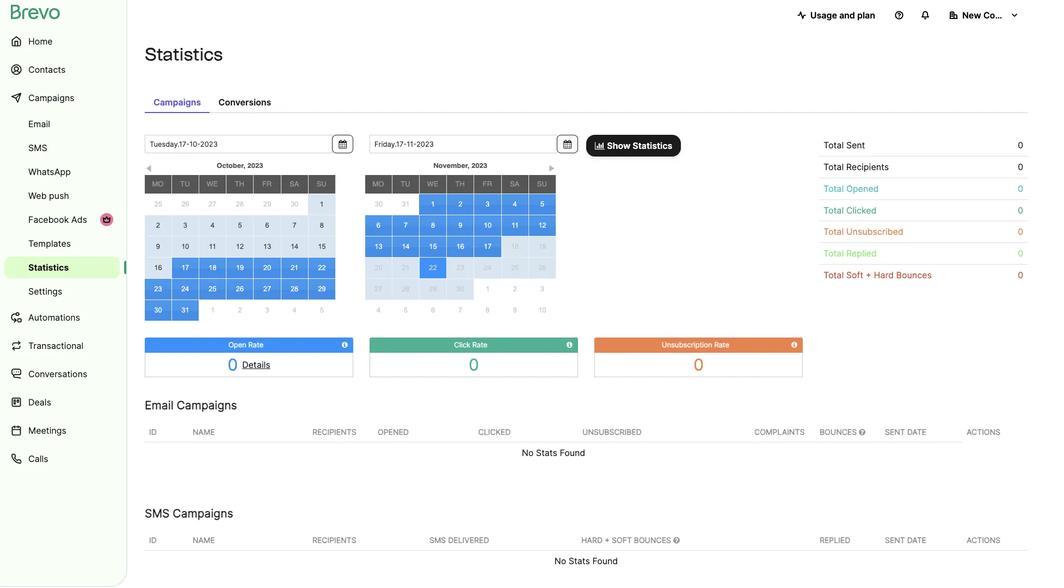 Task type: vqa. For each thing, say whether or not it's contained in the screenshot.
here
no



Task type: describe. For each thing, give the bounding box(es) containing it.
bounces
[[634, 536, 671, 545]]

1 horizontal spatial 6 link
[[365, 215, 392, 236]]

usage and plan
[[810, 10, 875, 21]]

1 horizontal spatial 10 link
[[474, 216, 501, 236]]

total for total replied
[[824, 248, 844, 259]]

1 horizontal spatial 29 link
[[309, 279, 335, 300]]

conversions link
[[210, 91, 280, 113]]

tu for 31
[[401, 180, 410, 188]]

0 horizontal spatial 10 link
[[172, 237, 199, 257]]

calls
[[28, 454, 48, 465]]

conversions
[[218, 97, 271, 108]]

0 vertical spatial 31
[[402, 200, 410, 209]]

1 20 link from the left
[[254, 258, 281, 279]]

2 vertical spatial 9 link
[[501, 300, 529, 321]]

0 horizontal spatial 18 link
[[199, 258, 226, 279]]

facebook
[[28, 214, 69, 225]]

calendar image for 'to' text box
[[564, 140, 572, 149]]

2 horizontal spatial 7
[[458, 306, 462, 315]]

web push
[[28, 191, 69, 201]]

0 horizontal spatial 24 link
[[172, 279, 199, 300]]

sent
[[846, 140, 865, 151]]

1 20 from the left
[[263, 264, 271, 272]]

whatsapp link
[[4, 161, 120, 183]]

1 vertical spatial 9
[[156, 243, 160, 251]]

whatsapp
[[28, 167, 71, 177]]

1 horizontal spatial +
[[866, 270, 872, 281]]

0 vertical spatial 16
[[456, 243, 464, 251]]

conversations
[[28, 369, 87, 380]]

november, 2023 link
[[392, 160, 529, 173]]

1 sent date from the top
[[885, 428, 927, 437]]

sms delivered
[[430, 536, 489, 545]]

unsubscription rate
[[662, 341, 730, 350]]

contacts
[[28, 64, 66, 75]]

2 horizontal spatial 8 link
[[474, 300, 501, 321]]

usage
[[810, 10, 837, 21]]

1 horizontal spatial soft
[[846, 270, 863, 281]]

click
[[454, 341, 470, 350]]

2 horizontal spatial 7 link
[[447, 301, 474, 321]]

1 14 link from the left
[[281, 237, 308, 257]]

29 for 29 link to the middle
[[318, 285, 326, 293]]

0 horizontal spatial 8 link
[[309, 216, 335, 236]]

delivered
[[448, 536, 489, 545]]

deals
[[28, 397, 51, 408]]

2 15 link from the left
[[420, 237, 446, 257]]

1 horizontal spatial unsubscribed
[[846, 227, 904, 238]]

conversations link
[[4, 361, 120, 388]]

0 vertical spatial 11 link
[[502, 216, 528, 236]]

sa for 30
[[290, 180, 299, 188]]

show
[[607, 140, 631, 151]]

1 horizontal spatial 27 link
[[254, 279, 281, 300]]

total for total opened
[[824, 183, 844, 194]]

total for total sent
[[824, 140, 844, 151]]

0 horizontal spatial 31
[[181, 306, 189, 315]]

tu for 26
[[180, 180, 190, 188]]

and
[[839, 10, 855, 21]]

0 for total opened
[[1018, 183, 1023, 194]]

2 sent date from the top
[[885, 536, 927, 545]]

company
[[984, 10, 1024, 21]]

we for november, 2023
[[427, 180, 439, 188]]

total soft + hard bounces
[[824, 270, 932, 281]]

14 for second 14 link from left
[[402, 243, 410, 251]]

1 horizontal spatial campaigns link
[[145, 91, 210, 113]]

stats for sms campaigns
[[569, 556, 590, 567]]

november,
[[433, 162, 470, 170]]

6 for 6 link to the middle
[[377, 221, 381, 230]]

1 vertical spatial bounces
[[820, 428, 859, 437]]

8 for 8 link to the middle
[[431, 222, 435, 230]]

0 vertical spatial 9 link
[[447, 216, 474, 236]]

From text field
[[145, 135, 333, 154]]

deals link
[[4, 390, 120, 416]]

0 horizontal spatial statistics
[[28, 262, 69, 273]]

total clicked
[[824, 205, 877, 216]]

10 for the leftmost 10 link
[[181, 243, 189, 251]]

0 horizontal spatial 31 link
[[172, 301, 199, 321]]

0 horizontal spatial 7
[[293, 221, 297, 230]]

usage and plan button
[[789, 4, 884, 26]]

1 vertical spatial 12 link
[[227, 237, 253, 257]]

total opened
[[824, 183, 879, 194]]

new company
[[962, 10, 1024, 21]]

◀ link
[[145, 163, 153, 173]]

found for sms campaigns
[[593, 556, 618, 567]]

29 for 29 link to the left
[[263, 200, 271, 209]]

1 horizontal spatial bounces
[[896, 270, 932, 281]]

1 vertical spatial 9 link
[[145, 237, 171, 257]]

1 horizontal spatial 24
[[484, 264, 492, 272]]

1 horizontal spatial 7 link
[[392, 215, 419, 236]]

1 15 link from the left
[[309, 237, 335, 257]]

6 for the leftmost 6 link
[[265, 221, 269, 230]]

1 vertical spatial 12
[[236, 243, 244, 251]]

26 for the middle 26 link
[[538, 264, 546, 272]]

su for 5
[[537, 180, 547, 188]]

new
[[962, 10, 981, 21]]

2 vertical spatial 10 link
[[529, 300, 556, 321]]

th for 28
[[235, 180, 244, 188]]

we for october, 2023
[[207, 180, 218, 188]]

2 horizontal spatial 6 link
[[419, 301, 447, 321]]

info circle image
[[791, 342, 798, 349]]

sms campaigns
[[145, 507, 233, 521]]

settings
[[28, 286, 62, 297]]

sms for sms delivered
[[430, 536, 446, 545]]

november, 2023 ▶
[[433, 162, 555, 173]]

0 vertical spatial clicked
[[846, 205, 877, 216]]

0 for total soft + hard bounces
[[1018, 270, 1023, 281]]

0 horizontal spatial 29 link
[[254, 194, 281, 215]]

0 vertical spatial 25 link
[[145, 194, 172, 215]]

name for sms campaigns
[[193, 536, 215, 545]]

2 horizontal spatial 28 link
[[392, 279, 419, 300]]

0 vertical spatial 18 link
[[502, 237, 528, 257]]

email for email
[[28, 119, 50, 130]]

1 vertical spatial replied
[[820, 536, 850, 545]]

▶
[[549, 165, 555, 173]]

0 horizontal spatial 28
[[236, 200, 244, 209]]

15 for 1st 15 link from right
[[429, 243, 437, 251]]

2 horizontal spatial 29 link
[[420, 279, 446, 300]]

2 horizontal spatial 28
[[402, 285, 410, 293]]

total replied
[[824, 248, 877, 259]]

1 vertical spatial 23
[[154, 285, 162, 293]]

bar chart image
[[595, 142, 605, 150]]

meetings link
[[4, 418, 120, 444]]

2 vertical spatial 26 link
[[227, 279, 253, 300]]

0 vertical spatial recipients
[[846, 162, 889, 172]]

transactional link
[[4, 333, 120, 359]]

0 horizontal spatial 28 link
[[226, 194, 254, 215]]

◀
[[145, 165, 152, 173]]

1 horizontal spatial 9
[[458, 222, 462, 230]]

25 for middle the 25 link
[[511, 264, 519, 272]]

1 date from the top
[[907, 428, 927, 437]]

1 vertical spatial 19 link
[[227, 258, 253, 279]]

2023 for october,
[[247, 162, 263, 170]]

2 20 from the left
[[375, 264, 383, 272]]

2 vertical spatial 9
[[513, 306, 517, 315]]

▶ link
[[548, 163, 556, 173]]

0 vertical spatial 16 link
[[447, 237, 474, 257]]

1 horizontal spatial 24 link
[[474, 258, 501, 279]]

sms for sms campaigns
[[145, 507, 170, 521]]

su for 1
[[317, 180, 327, 188]]

open rate
[[228, 341, 264, 350]]

statistics inside button
[[633, 140, 672, 151]]

october,
[[217, 162, 245, 170]]

open
[[228, 341, 246, 350]]

sms link
[[4, 137, 120, 159]]

25 for the topmost the 25 link
[[154, 200, 162, 209]]

2 22 link from the left
[[420, 258, 446, 279]]

18 for 18 link to the top
[[511, 243, 519, 251]]

plan
[[857, 10, 875, 21]]

29 for the right 29 link
[[429, 285, 437, 293]]

0 horizontal spatial campaigns link
[[4, 85, 120, 111]]

1 vertical spatial hard
[[581, 536, 603, 545]]

0 horizontal spatial 7 link
[[281, 215, 308, 236]]

21 for second 21 link from the left
[[402, 264, 410, 272]]

1 vertical spatial unsubscribed
[[583, 428, 642, 437]]

1 vertical spatial 24
[[181, 285, 189, 293]]

0 horizontal spatial +
[[605, 536, 610, 545]]

10 for the middle 10 link
[[484, 222, 492, 230]]

total for total recipients
[[824, 162, 844, 172]]

2023 for november,
[[472, 162, 487, 170]]

0 horizontal spatial clicked
[[478, 428, 511, 437]]

info circle image for click rate
[[567, 342, 573, 349]]

2 14 link from the left
[[392, 237, 419, 257]]

2 horizontal spatial 27 link
[[365, 279, 392, 300]]

0 horizontal spatial 17
[[181, 264, 189, 272]]

0 vertical spatial 23
[[456, 264, 464, 272]]

facebook ads
[[28, 214, 87, 225]]

1 horizontal spatial 31 link
[[392, 194, 419, 215]]

th for 2
[[455, 180, 465, 188]]

27 for middle "27" link
[[263, 285, 271, 293]]

1 22 link from the left
[[309, 258, 335, 279]]

0 for total recipients
[[1018, 162, 1023, 172]]

found for email campaigns
[[560, 448, 585, 459]]

8 for the leftmost 8 link
[[320, 222, 324, 230]]

1 vertical spatial 11
[[209, 243, 216, 251]]

1 vertical spatial 25 link
[[502, 258, 528, 279]]

1 vertical spatial 16 link
[[145, 258, 171, 279]]

1 horizontal spatial 19 link
[[529, 237, 556, 257]]

no for email campaigns
[[522, 448, 534, 459]]

1 vertical spatial 23 link
[[145, 279, 171, 300]]

complaints
[[755, 428, 805, 437]]

recipients for email campaigns
[[312, 428, 356, 437]]

email campaigns
[[145, 399, 237, 412]]

1 horizontal spatial 12
[[538, 222, 546, 230]]

click rate
[[454, 341, 488, 350]]

1 horizontal spatial 12 link
[[529, 216, 556, 236]]

1 horizontal spatial 17 link
[[474, 237, 501, 257]]

statistics link
[[4, 257, 120, 279]]

1 22 from the left
[[318, 264, 326, 272]]

1 horizontal spatial 8 link
[[420, 216, 446, 236]]

1 horizontal spatial 28
[[291, 285, 299, 293]]

sa for 4
[[510, 180, 520, 188]]

facebook ads link
[[4, 209, 120, 231]]

1 horizontal spatial 11
[[511, 222, 519, 230]]

october, 2023
[[217, 162, 263, 170]]



Task type: locate. For each thing, give the bounding box(es) containing it.
campaigns link
[[4, 85, 120, 111], [145, 91, 210, 113]]

2 mo from the left
[[373, 180, 384, 188]]

2 vertical spatial 26
[[236, 285, 244, 293]]

1 horizontal spatial 13
[[375, 243, 383, 251]]

0 horizontal spatial 27 link
[[199, 194, 226, 215]]

2 name from the top
[[193, 536, 215, 545]]

1 vertical spatial 26 link
[[529, 258, 556, 279]]

0 vertical spatial name
[[193, 428, 215, 437]]

1 horizontal spatial mo
[[373, 180, 384, 188]]

10 for 10 link to the bottom
[[538, 306, 546, 315]]

fr for november, 2023
[[483, 180, 492, 188]]

6
[[265, 221, 269, 230], [377, 221, 381, 230], [431, 306, 435, 315]]

1 horizontal spatial opened
[[846, 183, 879, 194]]

0 vertical spatial soft
[[846, 270, 863, 281]]

1 horizontal spatial we
[[427, 180, 439, 188]]

total up total clicked
[[824, 183, 844, 194]]

29
[[263, 200, 271, 209], [318, 285, 326, 293], [429, 285, 437, 293]]

0 details
[[228, 355, 270, 375]]

1 vertical spatial statistics
[[633, 140, 672, 151]]

2 calendar image from the left
[[564, 140, 572, 149]]

0 horizontal spatial sa
[[290, 180, 299, 188]]

1 link
[[308, 194, 335, 215], [419, 194, 446, 215], [474, 279, 501, 300], [199, 301, 226, 321]]

1 vertical spatial actions
[[967, 536, 1001, 545]]

0 horizontal spatial found
[[560, 448, 585, 459]]

2 tu from the left
[[401, 180, 410, 188]]

1 horizontal spatial 17
[[484, 243, 492, 251]]

0 horizontal spatial 15
[[318, 243, 326, 251]]

total down the total sent
[[824, 162, 844, 172]]

0 vertical spatial stats
[[536, 448, 557, 459]]

3 rate from the left
[[714, 341, 730, 350]]

0 horizontal spatial 13
[[263, 243, 271, 251]]

1 horizontal spatial 18
[[511, 243, 519, 251]]

web push link
[[4, 185, 120, 207]]

18 for left 18 link
[[209, 264, 217, 272]]

2 we from the left
[[427, 180, 439, 188]]

1 vertical spatial +
[[605, 536, 610, 545]]

2 21 link from the left
[[392, 258, 419, 279]]

+ left bounces at the right bottom of the page
[[605, 536, 610, 545]]

2 sa from the left
[[510, 180, 520, 188]]

28
[[236, 200, 244, 209], [291, 285, 299, 293], [402, 285, 410, 293]]

1 horizontal spatial 7
[[404, 221, 408, 230]]

transactional
[[28, 341, 83, 352]]

info circle image
[[342, 342, 348, 349], [567, 342, 573, 349]]

7
[[293, 221, 297, 230], [404, 221, 408, 230], [458, 306, 462, 315]]

25
[[154, 200, 162, 209], [511, 264, 519, 272], [209, 285, 217, 293]]

2 20 link from the left
[[365, 258, 392, 279]]

2023 right october,
[[247, 162, 263, 170]]

21 for 1st 21 link
[[291, 264, 299, 272]]

20 link
[[254, 258, 281, 279], [365, 258, 392, 279]]

0 horizontal spatial 13 link
[[254, 237, 281, 257]]

1 14 from the left
[[291, 243, 299, 251]]

1 horizontal spatial 20 link
[[365, 258, 392, 279]]

we down november,
[[427, 180, 439, 188]]

21
[[291, 264, 299, 272], [402, 264, 410, 272]]

0 horizontal spatial 6 link
[[254, 215, 281, 236]]

0 for total sent
[[1018, 140, 1023, 151]]

total for total clicked
[[824, 205, 844, 216]]

1 vertical spatial name
[[193, 536, 215, 545]]

1 21 link from the left
[[281, 258, 308, 279]]

1 vertical spatial soft
[[612, 536, 632, 545]]

mo for 30
[[373, 180, 384, 188]]

0 vertical spatial 17
[[484, 243, 492, 251]]

1 horizontal spatial statistics
[[145, 44, 223, 65]]

6 link
[[254, 215, 281, 236], [365, 215, 392, 236], [419, 301, 447, 321]]

0 for total replied
[[1018, 248, 1023, 259]]

2023 inside november, 2023 ▶
[[472, 162, 487, 170]]

1 fr from the left
[[262, 180, 272, 188]]

0 horizontal spatial th
[[235, 180, 244, 188]]

0 horizontal spatial 21
[[291, 264, 299, 272]]

2 22 from the left
[[429, 264, 437, 272]]

0 horizontal spatial 26 link
[[172, 194, 199, 215]]

13 for first 13 link from right
[[375, 243, 383, 251]]

0
[[1018, 140, 1023, 151], [1018, 162, 1023, 172], [1018, 183, 1023, 194], [1018, 205, 1023, 216], [1018, 227, 1023, 238], [1018, 248, 1023, 259], [1018, 270, 1023, 281], [228, 355, 238, 375], [469, 355, 479, 375], [694, 355, 704, 375]]

2 horizontal spatial 10 link
[[529, 300, 556, 321]]

1 vertical spatial clicked
[[478, 428, 511, 437]]

0 vertical spatial found
[[560, 448, 585, 459]]

no stats found for sms campaigns
[[555, 556, 618, 567]]

8
[[320, 222, 324, 230], [431, 222, 435, 230], [486, 306, 490, 315]]

info circle image for open rate
[[342, 342, 348, 349]]

7 total from the top
[[824, 270, 844, 281]]

automations link
[[4, 305, 120, 331]]

no
[[522, 448, 534, 459], [555, 556, 566, 567]]

2 14 from the left
[[402, 243, 410, 251]]

1 vertical spatial 16
[[154, 264, 162, 272]]

2 sent from the top
[[885, 536, 905, 545]]

2 date from the top
[[907, 536, 927, 545]]

2 vertical spatial 25 link
[[199, 279, 226, 300]]

2 th from the left
[[455, 180, 465, 188]]

2 vertical spatial 10
[[538, 306, 546, 315]]

19 for right 19 link
[[538, 243, 546, 251]]

we
[[207, 180, 218, 188], [427, 180, 439, 188]]

5 total from the top
[[824, 227, 844, 238]]

0 horizontal spatial 6
[[265, 221, 269, 230]]

1 horizontal spatial sms
[[145, 507, 170, 521]]

bounces
[[896, 270, 932, 281], [820, 428, 859, 437]]

email link
[[4, 113, 120, 135]]

settings link
[[4, 281, 120, 303]]

29 link
[[254, 194, 281, 215], [309, 279, 335, 300], [420, 279, 446, 300]]

11 link
[[502, 216, 528, 236], [199, 237, 226, 257]]

0 horizontal spatial bounces
[[820, 428, 859, 437]]

2 13 link from the left
[[365, 237, 392, 257]]

templates
[[28, 238, 71, 249]]

1 13 from the left
[[263, 243, 271, 251]]

total unsubscribed
[[824, 227, 904, 238]]

2 total from the top
[[824, 162, 844, 172]]

total left sent
[[824, 140, 844, 151]]

31 link
[[392, 194, 419, 215], [172, 301, 199, 321]]

october, 2023 link
[[172, 160, 308, 173]]

2
[[458, 200, 462, 209], [156, 221, 160, 230], [513, 285, 517, 294], [238, 307, 242, 315]]

1 calendar image from the left
[[339, 140, 347, 149]]

su
[[317, 180, 327, 188], [537, 180, 547, 188]]

0 horizontal spatial 14
[[291, 243, 299, 251]]

0 vertical spatial 26 link
[[172, 194, 199, 215]]

2 info circle image from the left
[[567, 342, 573, 349]]

calendar image
[[339, 140, 347, 149], [564, 140, 572, 149]]

1 vertical spatial 31
[[181, 306, 189, 315]]

1 2023 from the left
[[247, 162, 263, 170]]

1 horizontal spatial 9 link
[[447, 216, 474, 236]]

6 for right 6 link
[[431, 306, 435, 315]]

automations
[[28, 312, 80, 323]]

1 13 link from the left
[[254, 237, 281, 257]]

email for email campaigns
[[145, 399, 173, 412]]

2 2023 from the left
[[472, 162, 487, 170]]

0 horizontal spatial no
[[522, 448, 534, 459]]

2 horizontal spatial 29
[[429, 285, 437, 293]]

id down sms campaigns
[[149, 536, 157, 545]]

0 horizontal spatial 16
[[154, 264, 162, 272]]

web
[[28, 191, 47, 201]]

fr for october, 2023
[[262, 180, 272, 188]]

1 id from the top
[[149, 428, 157, 437]]

1 vertical spatial 18
[[209, 264, 217, 272]]

1 rate from the left
[[248, 341, 264, 350]]

1 horizontal spatial 31
[[402, 200, 410, 209]]

0 horizontal spatial 19
[[236, 264, 244, 272]]

total down total clicked
[[824, 227, 844, 238]]

sms for sms
[[28, 143, 47, 154]]

1 mo from the left
[[152, 180, 164, 188]]

0 horizontal spatial 19 link
[[227, 258, 253, 279]]

1 vertical spatial opened
[[378, 428, 409, 437]]

1 horizontal spatial 14
[[402, 243, 410, 251]]

2 horizontal spatial sms
[[430, 536, 446, 545]]

soft
[[846, 270, 863, 281], [612, 536, 632, 545]]

0 horizontal spatial 17 link
[[172, 258, 199, 279]]

name for email campaigns
[[193, 428, 215, 437]]

recipients for sms campaigns
[[312, 536, 356, 545]]

30 link
[[281, 194, 308, 215], [365, 194, 392, 215], [447, 279, 474, 300], [145, 301, 171, 321]]

calls link
[[4, 446, 120, 473]]

27 for the rightmost "27" link
[[375, 285, 383, 293]]

1 horizontal spatial 21
[[402, 264, 410, 272]]

soft down total replied
[[846, 270, 863, 281]]

0 horizontal spatial 29
[[263, 200, 271, 209]]

email inside email 'link'
[[28, 119, 50, 130]]

3 link
[[474, 194, 501, 215], [172, 215, 199, 236], [529, 279, 556, 300], [254, 301, 281, 321]]

2 link
[[447, 194, 474, 215], [145, 215, 171, 236], [501, 279, 529, 300], [226, 301, 254, 321]]

unsubscription
[[662, 341, 712, 350]]

1 15 from the left
[[318, 243, 326, 251]]

campaigns
[[28, 93, 74, 103], [154, 97, 201, 108], [177, 399, 237, 412], [173, 507, 233, 521]]

stats for email campaigns
[[536, 448, 557, 459]]

new company button
[[941, 4, 1028, 26]]

0 horizontal spatial 11 link
[[199, 237, 226, 257]]

rate
[[248, 341, 264, 350], [472, 341, 488, 350], [714, 341, 730, 350]]

1 vertical spatial id
[[149, 536, 157, 545]]

total for total soft + hard bounces
[[824, 270, 844, 281]]

no stats found
[[522, 448, 585, 459], [555, 556, 618, 567]]

templates link
[[4, 233, 120, 255]]

0 vertical spatial 23 link
[[447, 258, 474, 279]]

1 horizontal spatial found
[[593, 556, 618, 567]]

2023 down 'to' text box
[[472, 162, 487, 170]]

show statistics
[[605, 140, 672, 151]]

0 horizontal spatial mo
[[152, 180, 164, 188]]

8 for 8 link to the right
[[486, 306, 490, 315]]

0 horizontal spatial 9
[[156, 243, 160, 251]]

1 actions from the top
[[967, 428, 1001, 437]]

23
[[456, 264, 464, 272], [154, 285, 162, 293]]

1 su from the left
[[317, 180, 327, 188]]

fr down november, 2023 ▶
[[483, 180, 492, 188]]

calendar image for from text field
[[339, 140, 347, 149]]

rate right the open
[[248, 341, 264, 350]]

home
[[28, 36, 53, 47]]

hard  + soft bounces
[[581, 536, 673, 545]]

1 sa from the left
[[290, 180, 299, 188]]

6 total from the top
[[824, 248, 844, 259]]

0 horizontal spatial 15 link
[[309, 237, 335, 257]]

id down email campaigns
[[149, 428, 157, 437]]

15 for 1st 15 link
[[318, 243, 326, 251]]

To text field
[[370, 135, 558, 154]]

2 rate from the left
[[472, 341, 488, 350]]

1 total from the top
[[824, 140, 844, 151]]

17
[[484, 243, 492, 251], [181, 264, 189, 272]]

13
[[263, 243, 271, 251], [375, 243, 383, 251]]

0 vertical spatial 12
[[538, 222, 546, 230]]

1 name from the top
[[193, 428, 215, 437]]

sent
[[885, 428, 905, 437], [885, 536, 905, 545]]

16
[[456, 243, 464, 251], [154, 264, 162, 272]]

2 13 from the left
[[375, 243, 383, 251]]

14 for 2nd 14 link from the right
[[291, 243, 299, 251]]

1 horizontal spatial 21 link
[[392, 258, 419, 279]]

19 for the bottom 19 link
[[236, 264, 244, 272]]

4 link
[[502, 194, 528, 215], [199, 215, 226, 236], [365, 301, 392, 321], [281, 301, 308, 321]]

total for total unsubscribed
[[824, 227, 844, 238]]

1 we from the left
[[207, 180, 218, 188]]

push
[[49, 191, 69, 201]]

26 for 26 link to the top
[[181, 200, 189, 209]]

contacts link
[[4, 57, 120, 83]]

10
[[484, 222, 492, 230], [181, 243, 189, 251], [538, 306, 546, 315]]

0 horizontal spatial we
[[207, 180, 218, 188]]

mo for 25
[[152, 180, 164, 188]]

8 link
[[309, 216, 335, 236], [420, 216, 446, 236], [474, 300, 501, 321]]

total sent
[[824, 140, 865, 151]]

+ down total replied
[[866, 270, 872, 281]]

12 link
[[529, 216, 556, 236], [227, 237, 253, 257]]

total down 'total opened'
[[824, 205, 844, 216]]

1 vertical spatial 25
[[511, 264, 519, 272]]

2 id from the top
[[149, 536, 157, 545]]

1 th from the left
[[235, 180, 244, 188]]

1 horizontal spatial 23 link
[[447, 258, 474, 279]]

left___rvooi image
[[102, 216, 111, 224]]

rate for open rate
[[248, 341, 264, 350]]

0 vertical spatial 26
[[181, 200, 189, 209]]

id for sms campaigns
[[149, 536, 157, 545]]

1 vertical spatial email
[[145, 399, 173, 412]]

2 vertical spatial statistics
[[28, 262, 69, 273]]

hard
[[874, 270, 894, 281], [581, 536, 603, 545]]

1 horizontal spatial 10
[[484, 222, 492, 230]]

2 horizontal spatial 25 link
[[502, 258, 528, 279]]

th down october, 2023 link
[[235, 180, 244, 188]]

rate for click rate
[[472, 341, 488, 350]]

1 vertical spatial no
[[555, 556, 566, 567]]

id for email campaigns
[[149, 428, 157, 437]]

soft left bounces at the right bottom of the page
[[612, 536, 632, 545]]

total recipients
[[824, 162, 889, 172]]

13 for second 13 link from right
[[263, 243, 271, 251]]

fr down october, 2023 link
[[262, 180, 272, 188]]

1 vertical spatial sent
[[885, 536, 905, 545]]

0 vertical spatial email
[[28, 119, 50, 130]]

1 info circle image from the left
[[342, 342, 348, 349]]

th down november, 2023 link
[[455, 180, 465, 188]]

ads
[[71, 214, 87, 225]]

24 link
[[474, 258, 501, 279], [172, 279, 199, 300]]

total down total unsubscribed
[[824, 248, 844, 259]]

1 horizontal spatial hard
[[874, 270, 894, 281]]

tu
[[180, 180, 190, 188], [401, 180, 410, 188]]

2 su from the left
[[537, 180, 547, 188]]

2 horizontal spatial 25
[[511, 264, 519, 272]]

26 for 26 link to the bottom
[[236, 285, 244, 293]]

rate right unsubscription
[[714, 341, 730, 350]]

1 21 from the left
[[291, 264, 299, 272]]

12
[[538, 222, 546, 230], [236, 243, 244, 251]]

1 vertical spatial sent date
[[885, 536, 927, 545]]

1 sent from the top
[[885, 428, 905, 437]]

meetings
[[28, 426, 66, 437]]

home link
[[4, 28, 120, 54]]

1 horizontal spatial 28 link
[[281, 279, 308, 300]]

0 for total unsubscribed
[[1018, 227, 1023, 238]]

rate right click
[[472, 341, 488, 350]]

name down email campaigns
[[193, 428, 215, 437]]

sent date
[[885, 428, 927, 437], [885, 536, 927, 545]]

0 for total clicked
[[1018, 205, 1023, 216]]

2 21 from the left
[[402, 264, 410, 272]]

4 total from the top
[[824, 205, 844, 216]]

22
[[318, 264, 326, 272], [429, 264, 437, 272]]

1 tu from the left
[[180, 180, 190, 188]]

25 for bottommost the 25 link
[[209, 285, 217, 293]]

2 15 from the left
[[429, 243, 437, 251]]

0 vertical spatial statistics
[[145, 44, 223, 65]]

0 horizontal spatial 12
[[236, 243, 244, 251]]

27 for the leftmost "27" link
[[209, 200, 217, 209]]

show statistics button
[[586, 135, 681, 157]]

0 horizontal spatial hard
[[581, 536, 603, 545]]

no stats found for email campaigns
[[522, 448, 585, 459]]

2 actions from the top
[[967, 536, 1001, 545]]

no for sms campaigns
[[555, 556, 566, 567]]

we down october,
[[207, 180, 218, 188]]

total down total replied
[[824, 270, 844, 281]]

0 vertical spatial unsubscribed
[[846, 227, 904, 238]]

2 fr from the left
[[483, 180, 492, 188]]

3
[[486, 200, 490, 209], [183, 221, 187, 230], [540, 285, 544, 294], [265, 307, 269, 315]]

0 vertical spatial sent date
[[885, 428, 927, 437]]

19
[[538, 243, 546, 251], [236, 264, 244, 272]]

th
[[235, 180, 244, 188], [455, 180, 465, 188]]

0 vertical spatial replied
[[846, 248, 877, 259]]

3 total from the top
[[824, 183, 844, 194]]

details
[[242, 360, 270, 371]]

name down sms campaigns
[[193, 536, 215, 545]]

actions
[[967, 428, 1001, 437], [967, 536, 1001, 545]]

rate for unsubscription rate
[[714, 341, 730, 350]]

0 vertical spatial bounces
[[896, 270, 932, 281]]



